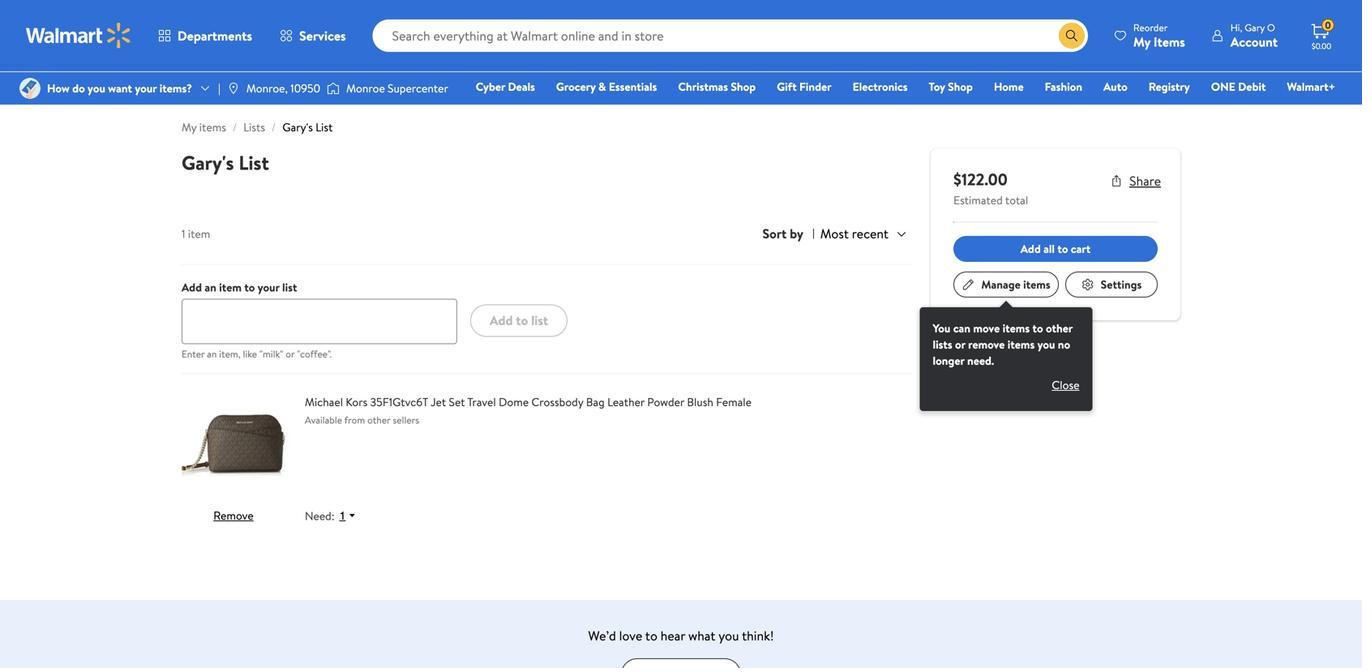 Task type: locate. For each thing, give the bounding box(es) containing it.
0 vertical spatial gary's
[[282, 119, 313, 135]]

to inside add all to cart button
[[1058, 241, 1068, 257]]

add all to cart button
[[954, 236, 1158, 262]]

reorder my items
[[1134, 21, 1185, 51]]

think!
[[742, 627, 774, 645]]

do
[[72, 80, 85, 96]]

10950
[[291, 80, 320, 96]]

1 horizontal spatial other
[[1046, 320, 1073, 336]]

2 vertical spatial add
[[490, 312, 513, 329]]

one debit
[[1211, 79, 1266, 94]]

1 vertical spatial list
[[531, 312, 548, 329]]

0 horizontal spatial list
[[239, 149, 269, 176]]

1 vertical spatial item
[[219, 279, 242, 295]]

gift finder link
[[770, 78, 839, 95]]

list down 10950
[[316, 119, 333, 135]]

1 right need:
[[339, 509, 346, 522]]

or down "can" on the right
[[955, 337, 966, 352]]

sort
[[763, 225, 787, 243]]

add to list button
[[470, 304, 568, 337]]

essentials
[[609, 79, 657, 94]]

item
[[188, 226, 210, 242], [219, 279, 242, 295]]

1 for 1 item
[[182, 226, 185, 242]]

item,
[[219, 347, 241, 361]]

 image
[[19, 78, 41, 99], [227, 82, 240, 95]]

an left item, on the left of the page
[[207, 347, 217, 361]]

1 horizontal spatial add
[[490, 312, 513, 329]]

items right manage
[[1024, 276, 1051, 292]]

my down items?
[[182, 119, 197, 135]]

items inside button
[[1024, 276, 1051, 292]]

settings button
[[1066, 272, 1158, 298]]

account
[[1231, 33, 1278, 51]]

Add an item to your list text field
[[182, 299, 457, 344]]

item up add an item to your list
[[188, 226, 210, 242]]

0 vertical spatial item
[[188, 226, 210, 242]]

want
[[108, 80, 132, 96]]

0 horizontal spatial  image
[[19, 78, 41, 99]]

bag
[[586, 394, 605, 410]]

need.
[[967, 353, 994, 369]]

shop for toy shop
[[948, 79, 973, 94]]

1 vertical spatial 1
[[339, 509, 346, 522]]

2 shop from the left
[[948, 79, 973, 94]]

0 vertical spatial other
[[1046, 320, 1073, 336]]

you right what
[[719, 627, 739, 645]]

1 horizontal spatial list
[[531, 312, 548, 329]]

0 horizontal spatial add
[[182, 279, 202, 295]]

shop right toy on the right top of the page
[[948, 79, 973, 94]]

"coffee".
[[297, 347, 332, 361]]

other right from
[[367, 413, 390, 427]]

you right do
[[88, 80, 105, 96]]

you left no
[[1038, 337, 1055, 352]]

total
[[1005, 192, 1028, 208]]

0
[[1325, 18, 1331, 32]]

0 horizontal spatial your
[[135, 80, 157, 96]]

electronics link
[[845, 78, 915, 95]]

sort by
[[763, 225, 804, 243]]

an for add
[[205, 279, 216, 295]]

list inside button
[[531, 312, 548, 329]]

0 vertical spatial an
[[205, 279, 216, 295]]

deals
[[508, 79, 535, 94]]

walmart image
[[26, 23, 131, 49]]

1 horizontal spatial or
[[955, 337, 966, 352]]

estimated
[[954, 192, 1003, 208]]

christmas shop
[[678, 79, 756, 94]]

1 horizontal spatial my
[[1134, 33, 1151, 51]]

gary's
[[282, 119, 313, 135], [182, 149, 234, 176]]

recent
[[852, 225, 889, 242]]

|
[[218, 80, 220, 96]]

list
[[316, 119, 333, 135], [239, 149, 269, 176]]

other up no
[[1046, 320, 1073, 336]]

1 vertical spatial list
[[239, 149, 269, 176]]

kors
[[346, 394, 368, 410]]

0 horizontal spatial other
[[367, 413, 390, 427]]

1 vertical spatial gary's
[[182, 149, 234, 176]]

available
[[305, 413, 342, 427]]

1 horizontal spatial you
[[719, 627, 739, 645]]

shop
[[731, 79, 756, 94], [948, 79, 973, 94]]

0 vertical spatial add
[[1021, 241, 1041, 257]]

/ right the lists on the top left of the page
[[272, 119, 276, 135]]

one
[[1211, 79, 1236, 94]]

other inside "you can move items to other lists or remove items you no longer need."
[[1046, 320, 1073, 336]]

monroe
[[346, 80, 385, 96]]

gary's down 10950
[[282, 119, 313, 135]]

2 horizontal spatial add
[[1021, 241, 1041, 257]]

home link
[[987, 78, 1031, 95]]

add all to cart
[[1021, 241, 1091, 257]]

0 horizontal spatial list
[[282, 279, 297, 295]]

services
[[299, 27, 346, 45]]

0 horizontal spatial gary's
[[182, 149, 234, 176]]

most recent
[[820, 225, 889, 242]]

35f1gtvc6t
[[370, 394, 428, 410]]

0 vertical spatial you
[[88, 80, 105, 96]]

1 vertical spatial other
[[367, 413, 390, 427]]

walmart+ link
[[1280, 78, 1343, 95]]

your right want
[[135, 80, 157, 96]]

add inside button
[[1021, 241, 1041, 257]]

0 vertical spatial list
[[316, 119, 333, 135]]

1 horizontal spatial  image
[[227, 82, 240, 95]]

reorder
[[1134, 21, 1168, 34]]

add for add to list
[[490, 312, 513, 329]]

1 for 1
[[339, 509, 346, 522]]

2 horizontal spatial you
[[1038, 337, 1055, 352]]

my left items
[[1134, 33, 1151, 51]]

1 vertical spatial my
[[182, 119, 197, 135]]

1
[[182, 226, 185, 242], [339, 509, 346, 522]]

1 vertical spatial add
[[182, 279, 202, 295]]

an down 1 item
[[205, 279, 216, 295]]

0 vertical spatial list
[[282, 279, 297, 295]]

from
[[344, 413, 365, 427]]

you inside "you can move items to other lists or remove items you no longer need."
[[1038, 337, 1055, 352]]

1 button
[[335, 508, 364, 523]]

add for add all to cart
[[1021, 241, 1041, 257]]

hi,
[[1231, 21, 1243, 34]]

add for add an item to your list
[[182, 279, 202, 295]]

1 horizontal spatial gary's
[[282, 119, 313, 135]]

1 vertical spatial your
[[258, 279, 280, 295]]

0 horizontal spatial 1
[[182, 226, 185, 242]]

my inside reorder my items
[[1134, 33, 1151, 51]]

grocery
[[556, 79, 596, 94]]

1 vertical spatial an
[[207, 347, 217, 361]]

0 horizontal spatial shop
[[731, 79, 756, 94]]

1 horizontal spatial shop
[[948, 79, 973, 94]]

0 vertical spatial my
[[1134, 33, 1151, 51]]

add inside button
[[490, 312, 513, 329]]

to
[[1058, 241, 1068, 257], [244, 279, 255, 295], [516, 312, 528, 329], [1033, 320, 1043, 336], [645, 627, 658, 645]]

1 horizontal spatial 1
[[339, 509, 346, 522]]

auto link
[[1096, 78, 1135, 95]]

grocery & essentials
[[556, 79, 657, 94]]

1 shop from the left
[[731, 79, 756, 94]]

remove button
[[214, 508, 254, 524]]

/ left the lists on the top left of the page
[[233, 119, 237, 135]]

item up item, on the left of the page
[[219, 279, 242, 295]]

an for enter
[[207, 347, 217, 361]]

 image
[[327, 80, 340, 97]]

your up 'add an item to your list' text box
[[258, 279, 280, 295]]

add to list
[[490, 312, 548, 329]]

your for list
[[258, 279, 280, 295]]

or right '"milk"'
[[286, 347, 295, 361]]

jet
[[431, 394, 446, 410]]

powder
[[647, 394, 684, 410]]

0 vertical spatial 1
[[182, 226, 185, 242]]

fashion link
[[1038, 78, 1090, 95]]

o
[[1267, 21, 1275, 34]]

walmart+
[[1287, 79, 1336, 94]]

 image right | in the left top of the page
[[227, 82, 240, 95]]

 image left the how
[[19, 78, 41, 99]]

gary's down my items link
[[182, 149, 234, 176]]

you
[[88, 80, 105, 96], [1038, 337, 1055, 352], [719, 627, 739, 645]]

0 horizontal spatial /
[[233, 119, 237, 135]]

1 inside "popup button"
[[339, 509, 346, 522]]

2 vertical spatial you
[[719, 627, 739, 645]]

to inside "you can move items to other lists or remove items you no longer need."
[[1033, 320, 1043, 336]]

1 vertical spatial you
[[1038, 337, 1055, 352]]

$122.00
[[954, 168, 1008, 191]]

christmas shop link
[[671, 78, 763, 95]]

shop right christmas
[[731, 79, 756, 94]]

christmas
[[678, 79, 728, 94]]

1 horizontal spatial your
[[258, 279, 280, 295]]

lists link
[[243, 119, 265, 135]]

0 vertical spatial your
[[135, 80, 157, 96]]

cyber deals link
[[469, 78, 542, 95]]

/
[[233, 119, 237, 135], [272, 119, 276, 135]]

1 up add an item to your list
[[182, 226, 185, 242]]

michael kors 35f1gtvc6t jet set travel dome crossbody bag leather powder blush female link
[[305, 394, 851, 411]]

1 horizontal spatial list
[[316, 119, 333, 135]]

most recent button
[[814, 223, 911, 244]]

items right remove
[[1008, 337, 1035, 352]]

0 horizontal spatial or
[[286, 347, 295, 361]]

&
[[599, 79, 606, 94]]

other
[[1046, 320, 1073, 336], [367, 413, 390, 427]]

1 horizontal spatial /
[[272, 119, 276, 135]]

toy
[[929, 79, 945, 94]]

items right move
[[1003, 320, 1030, 336]]

enter an item, like "milk" or "coffee".
[[182, 347, 332, 361]]

list
[[282, 279, 297, 295], [531, 312, 548, 329]]

travel
[[468, 394, 496, 410]]

list down the lists link
[[239, 149, 269, 176]]

enter
[[182, 347, 205, 361]]



Task type: describe. For each thing, give the bounding box(es) containing it.
home
[[994, 79, 1024, 94]]

one debit link
[[1204, 78, 1273, 95]]

add an item to your list
[[182, 279, 297, 295]]

can
[[953, 320, 971, 336]]

items?
[[160, 80, 192, 96]]

registry
[[1149, 79, 1190, 94]]

no
[[1058, 337, 1071, 352]]

close button
[[1039, 372, 1093, 398]]

shop for christmas shop
[[731, 79, 756, 94]]

1 item
[[182, 226, 210, 242]]

2 / from the left
[[272, 119, 276, 135]]

michael
[[305, 394, 343, 410]]

crossbody
[[532, 394, 583, 410]]

how
[[47, 80, 70, 96]]

need:
[[305, 508, 335, 524]]

dome
[[499, 394, 529, 410]]

services button
[[266, 16, 360, 55]]

0 horizontal spatial my
[[182, 119, 197, 135]]

how do you want your items?
[[47, 80, 192, 96]]

fashion
[[1045, 79, 1083, 94]]

leather
[[607, 394, 645, 410]]

monroe supercenter
[[346, 80, 448, 96]]

search icon image
[[1065, 29, 1078, 42]]

0 horizontal spatial you
[[88, 80, 105, 96]]

share
[[1130, 172, 1161, 190]]

all
[[1044, 241, 1055, 257]]

departments
[[178, 27, 252, 45]]

you
[[933, 320, 951, 336]]

Walmart Site-Wide search field
[[373, 19, 1088, 52]]

or inside "you can move items to other lists or remove items you no longer need."
[[955, 337, 966, 352]]

lists
[[933, 337, 953, 352]]

grocery & essentials link
[[549, 78, 664, 95]]

0 horizontal spatial item
[[188, 226, 210, 242]]

$0.00
[[1312, 41, 1332, 51]]

 image for monroe, 10950
[[227, 82, 240, 95]]

monroe,
[[246, 80, 288, 96]]

toy shop
[[929, 79, 973, 94]]

cart
[[1071, 241, 1091, 257]]

registry link
[[1142, 78, 1198, 95]]

 image for how do you want your items?
[[19, 78, 41, 99]]

settings
[[1101, 276, 1142, 292]]

set
[[449, 394, 465, 410]]

gift
[[777, 79, 797, 94]]

most
[[820, 225, 849, 242]]

my items / lists / gary's list
[[182, 119, 333, 135]]

$122.00 estimated total
[[954, 168, 1028, 208]]

toy shop link
[[922, 78, 980, 95]]

supercenter
[[388, 80, 448, 96]]

auto
[[1104, 79, 1128, 94]]

1 / from the left
[[233, 119, 237, 135]]

monroe, 10950
[[246, 80, 320, 96]]

close
[[1052, 377, 1080, 393]]

Search search field
[[373, 19, 1088, 52]]

move
[[973, 320, 1000, 336]]

items
[[1154, 33, 1185, 51]]

1 horizontal spatial item
[[219, 279, 242, 295]]

cyber
[[476, 79, 505, 94]]

we'd love to hear what you think!
[[588, 627, 774, 645]]

michael kors 35f1gtvc6t jet set travel dome crossbody bag leather powder blush female available from other sellers
[[305, 394, 752, 427]]

your for items?
[[135, 80, 157, 96]]

manage items
[[981, 276, 1051, 292]]

like
[[243, 347, 257, 361]]

you can move items to other lists or remove items you no longer need.
[[933, 320, 1073, 369]]

hi, gary o account
[[1231, 21, 1278, 51]]

female
[[716, 394, 752, 410]]

finder
[[800, 79, 832, 94]]

gary's list link
[[282, 119, 333, 135]]

by
[[790, 225, 804, 243]]

longer
[[933, 353, 965, 369]]

gary's list
[[182, 149, 269, 176]]

other inside "michael kors 35f1gtvc6t jet set travel dome crossbody bag leather powder blush female available from other sellers"
[[367, 413, 390, 427]]

share button
[[1110, 172, 1161, 190]]

blush
[[687, 394, 714, 410]]

debit
[[1238, 79, 1266, 94]]

remove
[[968, 337, 1005, 352]]

my items link
[[182, 119, 226, 135]]

items up gary's list
[[199, 119, 226, 135]]

sellers
[[393, 413, 419, 427]]

to inside add to list button
[[516, 312, 528, 329]]

manage
[[981, 276, 1021, 292]]



Task type: vqa. For each thing, say whether or not it's contained in the screenshot.
Tax prep. File in dash store with a trusted pro. image at the top of page
no



